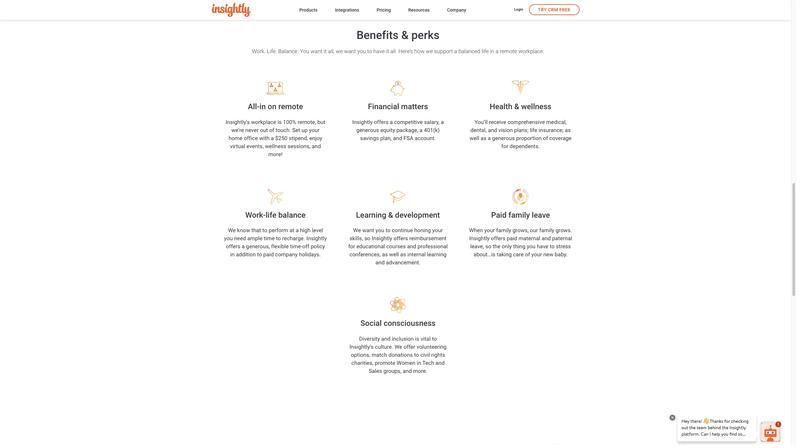 Task type: locate. For each thing, give the bounding box(es) containing it.
health & wellness
[[490, 102, 551, 111]]

a right support
[[454, 48, 457, 54]]

0 horizontal spatial we
[[336, 48, 343, 54]]

insightly inside 'insightly offers a competitive salary, a generous equity package, a 401(k) savings plan, and fsa account.'
[[352, 119, 373, 125]]

2 horizontal spatial of
[[543, 135, 548, 141]]

your up enjoy
[[309, 127, 320, 133]]

diversity and inclusion is vital to insightly's culture. we offer volunteering options, match donations to civil rights charities, promote women in tech and sales groups, and more.
[[349, 336, 447, 375]]

tech
[[422, 360, 434, 367]]

insightly inside we know that to perform at a high level you need ample time to recharge. insightly offers a generous, flexible time-off policy in addition to paid company holidays.
[[306, 235, 327, 242]]

want up skills,
[[362, 227, 374, 234]]

1 vertical spatial so
[[485, 244, 491, 250]]

off
[[302, 244, 309, 250]]

0 vertical spatial wellness
[[521, 102, 551, 111]]

want right you
[[311, 48, 322, 54]]

0 vertical spatial &
[[401, 29, 409, 42]]

promote
[[375, 360, 395, 367]]

and up the culture.
[[381, 336, 390, 342]]

0 horizontal spatial so
[[364, 235, 370, 242]]

1 vertical spatial wellness
[[265, 143, 286, 150]]

2 it from the left
[[386, 48, 389, 54]]

remote left workplace.
[[500, 48, 517, 54]]

1 vertical spatial insightly's
[[349, 344, 374, 351]]

210706 careers benefits icon work life balance image
[[254, 189, 296, 205]]

want inside the we want you to continue honing your skills, so insightly offers reimbursement for educational courses and professional conferences, as well as internal learning and advancement.
[[362, 227, 374, 234]]

resources
[[408, 7, 430, 12]]

more!
[[268, 151, 282, 158]]

offers
[[374, 119, 388, 125], [394, 235, 408, 242], [491, 235, 505, 242], [226, 244, 240, 250]]

of right the "care"
[[525, 252, 530, 258]]

you'll receive comprehensive medical, dental, and vision plans; life insurance; as well as a generous proportion of coverage for dependents.
[[470, 119, 572, 150]]

paid inside when your family grows, our family grows. insightly offers paid maternal and paternal leave, so the only thing you have to stress about…is taking care of your new baby.
[[507, 235, 517, 242]]

0 horizontal spatial remote
[[278, 102, 303, 111]]

as down dental,
[[481, 135, 486, 141]]

life
[[482, 48, 489, 54], [530, 127, 537, 133], [266, 211, 276, 220]]

we
[[228, 227, 236, 234], [353, 227, 361, 234], [395, 344, 402, 351]]

1 it from the left
[[324, 48, 327, 54]]

company
[[275, 252, 298, 258]]

0 horizontal spatial it
[[324, 48, 327, 54]]

offers down continue
[[394, 235, 408, 242]]

and down enjoy
[[312, 143, 321, 150]]

is inside diversity and inclusion is vital to insightly's culture. we offer volunteering options, match donations to civil rights charities, promote women in tech and sales groups, and more.
[[415, 336, 419, 342]]

remote up 100% on the top of page
[[278, 102, 303, 111]]

0 vertical spatial paid
[[507, 235, 517, 242]]

1 we from the left
[[336, 48, 343, 54]]

1 vertical spatial well
[[389, 252, 399, 258]]

in left addition
[[230, 252, 235, 258]]

have
[[373, 48, 385, 54], [537, 244, 548, 250]]

dependents.
[[510, 143, 540, 150]]

1 horizontal spatial of
[[525, 252, 530, 258]]

insightly up the savings
[[352, 119, 373, 125]]

is left vital
[[415, 336, 419, 342]]

life inside you'll receive comprehensive medical, dental, and vision plans; life insurance; as well as a generous proportion of coverage for dependents.
[[530, 127, 537, 133]]

family
[[508, 211, 530, 220], [496, 227, 511, 234], [539, 227, 554, 234]]

you down the benefits
[[357, 48, 366, 54]]

products link
[[299, 6, 317, 15]]

offers up the
[[491, 235, 505, 242]]

0 horizontal spatial well
[[389, 252, 399, 258]]

and left paternal
[[542, 235, 551, 242]]

1 horizontal spatial well
[[470, 135, 479, 141]]

is inside insightly's workplace is 100% remote, but we're never out of touch. set up your home office with a $250 stipend, enjoy virtual events, wellness sessions, and more!
[[277, 119, 282, 125]]

and left fsa
[[393, 135, 402, 141]]

you down learning
[[376, 227, 384, 234]]

insurance;
[[539, 127, 564, 133]]

& for learning
[[388, 211, 393, 220]]

financial matters
[[368, 102, 428, 111]]

of inside insightly's workplace is 100% remote, but we're never out of touch. set up your home office with a $250 stipend, enjoy virtual events, wellness sessions, and more!
[[269, 127, 274, 133]]

insightly's up we're
[[226, 119, 250, 125]]

& for benefits
[[401, 29, 409, 42]]

vital
[[421, 336, 431, 342]]

1 horizontal spatial paid
[[507, 235, 517, 242]]

work. life. balance. you want it all, we want you to have it all. here's how we support a balanced life in a remote workplace.
[[252, 48, 544, 54]]

offers inside we know that to perform at a high level you need ample time to recharge. insightly offers a generous, flexible time-off policy in addition to paid company holidays.
[[226, 244, 240, 250]]

want
[[311, 48, 322, 54], [344, 48, 356, 54], [362, 227, 374, 234]]

& right health at the right top of the page
[[514, 102, 519, 111]]

insightly up educational
[[372, 235, 392, 242]]

sessions,
[[288, 143, 310, 150]]

we
[[336, 48, 343, 54], [426, 48, 433, 54]]

only
[[502, 244, 512, 250]]

enjoy
[[309, 135, 322, 141]]

life up perform
[[266, 211, 276, 220]]

2 vertical spatial of
[[525, 252, 530, 258]]

1 horizontal spatial it
[[386, 48, 389, 54]]

you left need
[[224, 235, 233, 242]]

we inside the we want you to continue honing your skills, so insightly offers reimbursement for educational courses and professional conferences, as well as internal learning and advancement.
[[353, 227, 361, 234]]

work-
[[245, 211, 266, 220]]

in
[[490, 48, 494, 54], [259, 102, 266, 111], [230, 252, 235, 258], [417, 360, 421, 367]]

offers down need
[[226, 244, 240, 250]]

well inside you'll receive comprehensive medical, dental, and vision plans; life insurance; as well as a generous proportion of coverage for dependents.
[[470, 135, 479, 141]]

we inside we know that to perform at a high level you need ample time to recharge. insightly offers a generous, flexible time-off policy in addition to paid company holidays.
[[228, 227, 236, 234]]

1 vertical spatial &
[[514, 102, 519, 111]]

matters
[[401, 102, 428, 111]]

1 horizontal spatial for
[[501, 143, 508, 150]]

sales
[[369, 368, 382, 375]]

well down courses
[[389, 252, 399, 258]]

0 horizontal spatial for
[[348, 244, 355, 250]]

0 horizontal spatial wellness
[[265, 143, 286, 150]]

dental,
[[470, 127, 487, 133]]

integrations link
[[335, 6, 359, 15]]

1 vertical spatial generous
[[492, 135, 515, 141]]

and down receive
[[488, 127, 497, 133]]

of inside you'll receive comprehensive medical, dental, and vision plans; life insurance; as well as a generous proportion of coverage for dependents.
[[543, 135, 548, 141]]

so inside the we want you to continue honing your skills, so insightly offers reimbursement for educational courses and professional conferences, as well as internal learning and advancement.
[[364, 235, 370, 242]]

and
[[488, 127, 497, 133], [393, 135, 402, 141], [312, 143, 321, 150], [542, 235, 551, 242], [407, 244, 416, 250], [376, 260, 385, 266], [381, 336, 390, 342], [435, 360, 445, 367], [403, 368, 412, 375]]

0 vertical spatial insightly's
[[226, 119, 250, 125]]

your inside the we want you to continue honing your skills, so insightly offers reimbursement for educational courses and professional conferences, as well as internal learning and advancement.
[[432, 227, 443, 234]]

1 horizontal spatial so
[[485, 244, 491, 250]]

0 horizontal spatial is
[[277, 119, 282, 125]]

addition
[[236, 252, 256, 258]]

family down paid
[[496, 227, 511, 234]]

for down skills,
[[348, 244, 355, 250]]

wellness up comprehensive
[[521, 102, 551, 111]]

0 horizontal spatial insightly's
[[226, 119, 250, 125]]

paid inside we know that to perform at a high level you need ample time to recharge. insightly offers a generous, flexible time-off policy in addition to paid company holidays.
[[263, 252, 274, 258]]

and inside when your family grows, our family grows. insightly offers paid maternal and paternal leave, so the only thing you have to stress about…is taking care of your new baby.
[[542, 235, 551, 242]]

learning
[[427, 252, 447, 258]]

life up proportion
[[530, 127, 537, 133]]

0 horizontal spatial have
[[373, 48, 385, 54]]

2 vertical spatial &
[[388, 211, 393, 220]]

company link
[[447, 6, 466, 15]]

up
[[302, 127, 308, 133]]

you inside when your family grows, our family grows. insightly offers paid maternal and paternal leave, so the only thing you have to stress about…is taking care of your new baby.
[[527, 244, 535, 250]]

210706 careers benefits icon parental leave image
[[500, 189, 542, 205]]

insightly up leave,
[[469, 235, 490, 242]]

perks
[[411, 29, 439, 42]]

2 horizontal spatial want
[[362, 227, 374, 234]]

insightly's up options,
[[349, 344, 374, 351]]

2 horizontal spatial &
[[514, 102, 519, 111]]

to up volunteering
[[432, 336, 437, 342]]

1 horizontal spatial have
[[537, 244, 548, 250]]

0 horizontal spatial want
[[311, 48, 322, 54]]

balanced
[[458, 48, 480, 54]]

offers up "equity"
[[374, 119, 388, 125]]

and inside 'insightly offers a competitive salary, a generous equity package, a 401(k) savings plan, and fsa account.'
[[393, 135, 402, 141]]

your left the "new"
[[531, 252, 542, 258]]

coverage
[[549, 135, 572, 141]]

insightly's inside diversity and inclusion is vital to insightly's culture. we offer volunteering options, match donations to civil rights charities, promote women in tech and sales groups, and more.
[[349, 344, 374, 351]]

2 horizontal spatial we
[[395, 344, 402, 351]]

volunteering
[[417, 344, 447, 351]]

for inside the we want you to continue honing your skills, so insightly offers reimbursement for educational courses and professional conferences, as well as internal learning and advancement.
[[348, 244, 355, 250]]

you
[[357, 48, 366, 54], [376, 227, 384, 234], [224, 235, 233, 242], [527, 244, 535, 250]]

we up need
[[228, 227, 236, 234]]

in up more.
[[417, 360, 421, 367]]

to
[[367, 48, 372, 54], [262, 227, 267, 234], [386, 227, 390, 234], [276, 235, 281, 242], [550, 244, 555, 250], [257, 252, 262, 258], [432, 336, 437, 342], [414, 352, 419, 359]]

want right all,
[[344, 48, 356, 54]]

insightly down "level"
[[306, 235, 327, 242]]

diversity
[[359, 336, 380, 342]]

1 vertical spatial for
[[348, 244, 355, 250]]

social
[[360, 319, 382, 328]]

0 vertical spatial well
[[470, 135, 479, 141]]

policy
[[311, 244, 325, 250]]

we up skills,
[[353, 227, 361, 234]]

for
[[501, 143, 508, 150], [348, 244, 355, 250]]

it left all,
[[324, 48, 327, 54]]

0 vertical spatial generous
[[356, 127, 379, 133]]

is up touch.
[[277, 119, 282, 125]]

pricing link
[[377, 6, 391, 15]]

life right balanced
[[482, 48, 489, 54]]

& up here's
[[401, 29, 409, 42]]

it left all.
[[386, 48, 389, 54]]

inclusion
[[392, 336, 414, 342]]

1 horizontal spatial is
[[415, 336, 419, 342]]

1 vertical spatial life
[[530, 127, 537, 133]]

learning
[[356, 211, 386, 220]]

development
[[395, 211, 440, 220]]

of down insurance;
[[543, 135, 548, 141]]

we for work-life balance
[[228, 227, 236, 234]]

insightly logo image
[[212, 3, 250, 17]]

equity
[[380, 127, 395, 133]]

we right all,
[[336, 48, 343, 54]]

0 horizontal spatial life
[[266, 211, 276, 220]]

a right at
[[296, 227, 299, 234]]

1 horizontal spatial wellness
[[521, 102, 551, 111]]

wellness up more!
[[265, 143, 286, 150]]

0 horizontal spatial paid
[[263, 252, 274, 258]]

as up advancement.
[[400, 252, 406, 258]]

offer
[[404, 344, 415, 351]]

we want you to continue honing your skills, so insightly offers reimbursement for educational courses and professional conferences, as well as internal learning and advancement.
[[348, 227, 448, 266]]

leave
[[532, 211, 550, 220]]

reimbursement
[[409, 235, 446, 242]]

in inside diversity and inclusion is vital to insightly's culture. we offer volunteering options, match donations to civil rights charities, promote women in tech and sales groups, and more.
[[417, 360, 421, 367]]

0 vertical spatial life
[[482, 48, 489, 54]]

1 vertical spatial of
[[543, 135, 548, 141]]

in right balanced
[[490, 48, 494, 54]]

so up educational
[[364, 235, 370, 242]]

0 vertical spatial remote
[[500, 48, 517, 54]]

1 horizontal spatial we
[[353, 227, 361, 234]]

generous up the savings
[[356, 127, 379, 133]]

home
[[229, 135, 242, 141]]

about…is
[[474, 252, 495, 258]]

1 horizontal spatial insightly's
[[349, 344, 374, 351]]

1 vertical spatial is
[[415, 336, 419, 342]]

a right with
[[271, 135, 274, 141]]

well inside the we want you to continue honing your skills, so insightly offers reimbursement for educational courses and professional conferences, as well as internal learning and advancement.
[[389, 252, 399, 258]]

a inside insightly's workplace is 100% remote, but we're never out of touch. set up your home office with a $250 stipend, enjoy virtual events, wellness sessions, and more!
[[271, 135, 274, 141]]

wellness inside insightly's workplace is 100% remote, but we're never out of touch. set up your home office with a $250 stipend, enjoy virtual events, wellness sessions, and more!
[[265, 143, 286, 150]]

we up "donations"
[[395, 344, 402, 351]]

insightly's
[[226, 119, 250, 125], [349, 344, 374, 351]]

1 horizontal spatial generous
[[492, 135, 515, 141]]

0 horizontal spatial of
[[269, 127, 274, 133]]

have up the "new"
[[537, 244, 548, 250]]

have inside when your family grows, our family grows. insightly offers paid maternal and paternal leave, so the only thing you have to stress about…is taking care of your new baby.
[[537, 244, 548, 250]]

to down the benefits
[[367, 48, 372, 54]]

0 vertical spatial for
[[501, 143, 508, 150]]

paid
[[507, 235, 517, 242], [263, 252, 274, 258]]

benefits
[[357, 29, 399, 42]]

new
[[543, 252, 553, 258]]

workplace.
[[518, 48, 544, 54]]

2 horizontal spatial life
[[530, 127, 537, 133]]

thing
[[513, 244, 525, 250]]

1 horizontal spatial we
[[426, 48, 433, 54]]

as down courses
[[382, 252, 388, 258]]

0 horizontal spatial &
[[388, 211, 393, 220]]

401(k)
[[424, 127, 440, 133]]

remote,
[[298, 119, 316, 125]]

generous down vision
[[492, 135, 515, 141]]

well down dental,
[[470, 135, 479, 141]]

consciousness
[[384, 319, 436, 328]]

a right salary,
[[441, 119, 444, 125]]

generous,
[[246, 244, 270, 250]]

your up reimbursement
[[432, 227, 443, 234]]

you down maternal
[[527, 244, 535, 250]]

0 horizontal spatial we
[[228, 227, 236, 234]]

culture.
[[375, 344, 393, 351]]

paid up only
[[507, 235, 517, 242]]

we right how
[[426, 48, 433, 54]]

0 vertical spatial so
[[364, 235, 370, 242]]

a down receive
[[488, 135, 491, 141]]

0 horizontal spatial generous
[[356, 127, 379, 133]]

have left all.
[[373, 48, 385, 54]]

& up continue
[[388, 211, 393, 220]]

to left continue
[[386, 227, 390, 234]]

0 vertical spatial of
[[269, 127, 274, 133]]

of right out
[[269, 127, 274, 133]]

1 vertical spatial paid
[[263, 252, 274, 258]]

1 vertical spatial have
[[537, 244, 548, 250]]

grows.
[[556, 227, 572, 234]]

for down vision
[[501, 143, 508, 150]]

210706 careers benefits icon financial matters image
[[377, 80, 419, 96]]

1 horizontal spatial &
[[401, 29, 409, 42]]

so left the
[[485, 244, 491, 250]]

flexible
[[271, 244, 289, 250]]

0 vertical spatial is
[[277, 119, 282, 125]]

your
[[309, 127, 320, 133], [432, 227, 443, 234], [484, 227, 495, 234], [531, 252, 542, 258]]

1 vertical spatial remote
[[278, 102, 303, 111]]

perform
[[269, 227, 288, 234]]

virtual
[[230, 143, 245, 150]]

to right that
[[262, 227, 267, 234]]

paid down generous,
[[263, 252, 274, 258]]

to up the "new"
[[550, 244, 555, 250]]



Task type: vqa. For each thing, say whether or not it's contained in the screenshot.
advancement.
yes



Task type: describe. For each thing, give the bounding box(es) containing it.
family up the grows,
[[508, 211, 530, 220]]

events,
[[246, 143, 264, 150]]

continue
[[392, 227, 413, 234]]

a right balanced
[[496, 48, 499, 54]]

family right our
[[539, 227, 554, 234]]

crm
[[548, 7, 558, 12]]

stress
[[556, 244, 571, 250]]

holidays.
[[299, 252, 321, 258]]

and down rights
[[435, 360, 445, 367]]

your inside insightly's workplace is 100% remote, but we're never out of touch. set up your home office with a $250 stipend, enjoy virtual events, wellness sessions, and more!
[[309, 127, 320, 133]]

care
[[513, 252, 524, 258]]

1 horizontal spatial life
[[482, 48, 489, 54]]

proportion
[[516, 135, 542, 141]]

all,
[[328, 48, 334, 54]]

internal
[[407, 252, 426, 258]]

of inside when your family grows, our family grows. insightly offers paid maternal and paternal leave, so the only thing you have to stress about…is taking care of your new baby.
[[525, 252, 530, 258]]

try crm free
[[538, 7, 570, 12]]

& for health
[[514, 102, 519, 111]]

all.
[[390, 48, 397, 54]]

honing
[[414, 227, 431, 234]]

courses
[[386, 244, 406, 250]]

login
[[514, 8, 523, 12]]

competitive
[[394, 119, 423, 125]]

we inside diversity and inclusion is vital to insightly's culture. we offer volunteering options, match donations to civil rights charities, promote women in tech and sales groups, and more.
[[395, 344, 402, 351]]

you inside the we want you to continue honing your skills, so insightly offers reimbursement for educational courses and professional conferences, as well as internal learning and advancement.
[[376, 227, 384, 234]]

ample
[[247, 235, 262, 242]]

in left on
[[259, 102, 266, 111]]

rights
[[431, 352, 445, 359]]

skills,
[[350, 235, 363, 242]]

and down conferences,
[[376, 260, 385, 266]]

0 vertical spatial have
[[373, 48, 385, 54]]

financial
[[368, 102, 399, 111]]

salary,
[[424, 119, 439, 125]]

products
[[299, 7, 317, 12]]

professional
[[418, 244, 448, 250]]

options,
[[351, 352, 370, 359]]

generous inside you'll receive comprehensive medical, dental, and vision plans; life insurance; as well as a generous proportion of coverage for dependents.
[[492, 135, 515, 141]]

a up the account.
[[420, 127, 423, 133]]

offers inside when your family grows, our family grows. insightly offers paid maternal and paternal leave, so the only thing you have to stress about…is taking care of your new baby.
[[491, 235, 505, 242]]

on
[[268, 102, 276, 111]]

workplace
[[251, 119, 276, 125]]

210706 careers benefits icon social consciousness image
[[377, 297, 419, 314]]

login link
[[514, 7, 523, 13]]

to inside the we want you to continue honing your skills, so insightly offers reimbursement for educational courses and professional conferences, as well as internal learning and advancement.
[[386, 227, 390, 234]]

2 we from the left
[[426, 48, 433, 54]]

set
[[292, 127, 300, 133]]

in inside we know that to perform at a high level you need ample time to recharge. insightly offers a generous, flexible time-off policy in addition to paid company holidays.
[[230, 252, 235, 258]]

level
[[312, 227, 323, 234]]

plan,
[[380, 135, 392, 141]]

medical,
[[546, 119, 567, 125]]

to inside when your family grows, our family grows. insightly offers paid maternal and paternal leave, so the only thing you have to stress about…is taking care of your new baby.
[[550, 244, 555, 250]]

how
[[414, 48, 425, 54]]

offers inside 'insightly offers a competitive salary, a generous equity package, a 401(k) savings plan, and fsa account.'
[[374, 119, 388, 125]]

recharge.
[[282, 235, 305, 242]]

all-in on remote
[[248, 102, 303, 111]]

1 horizontal spatial remote
[[500, 48, 517, 54]]

and down women at the bottom of page
[[403, 368, 412, 375]]

paternal
[[552, 235, 572, 242]]

plans;
[[514, 127, 528, 133]]

we know that to perform at a high level you need ample time to recharge. insightly offers a generous, flexible time-off policy in addition to paid company holidays.
[[224, 227, 327, 258]]

paid
[[491, 211, 507, 220]]

we for learning & development
[[353, 227, 361, 234]]

work.
[[252, 48, 266, 54]]

to down generous,
[[257, 252, 262, 258]]

insightly inside when your family grows, our family grows. insightly offers paid maternal and paternal leave, so the only thing you have to stress about…is taking care of your new baby.
[[469, 235, 490, 242]]

210706 careers benefits icon health and wellness image
[[500, 80, 542, 96]]

out
[[260, 127, 268, 133]]

so inside when your family grows, our family grows. insightly offers paid maternal and paternal leave, so the only thing you have to stress about…is taking care of your new baby.
[[485, 244, 491, 250]]

office
[[244, 135, 258, 141]]

to left the civil
[[414, 352, 419, 359]]

learning & development
[[356, 211, 440, 220]]

baby.
[[555, 252, 568, 258]]

that
[[251, 227, 261, 234]]

generous inside 'insightly offers a competitive salary, a generous equity package, a 401(k) savings plan, and fsa account.'
[[356, 127, 379, 133]]

with
[[259, 135, 269, 141]]

all-
[[248, 102, 260, 111]]

balance
[[278, 211, 306, 220]]

vision
[[498, 127, 513, 133]]

health
[[490, 102, 512, 111]]

conferences,
[[349, 252, 381, 258]]

and inside insightly's workplace is 100% remote, but we're never out of touch. set up your home office with a $250 stipend, enjoy virtual events, wellness sessions, and more!
[[312, 143, 321, 150]]

210706 careers benefits icon learning and development image
[[377, 189, 419, 205]]

210706 careers benefits icon remote workplace image
[[254, 80, 296, 96]]

fsa
[[403, 135, 413, 141]]

high
[[300, 227, 310, 234]]

you inside we know that to perform at a high level you need ample time to recharge. insightly offers a generous, flexible time-off policy in addition to paid company holidays.
[[224, 235, 233, 242]]

offers inside the we want you to continue honing your skills, so insightly offers reimbursement for educational courses and professional conferences, as well as internal learning and advancement.
[[394, 235, 408, 242]]

insightly inside the we want you to continue honing your skills, so insightly offers reimbursement for educational courses and professional conferences, as well as internal learning and advancement.
[[372, 235, 392, 242]]

for inside you'll receive comprehensive medical, dental, and vision plans; life insurance; as well as a generous proportion of coverage for dependents.
[[501, 143, 508, 150]]

to down perform
[[276, 235, 281, 242]]

at
[[290, 227, 294, 234]]

insightly's inside insightly's workplace is 100% remote, but we're never out of touch. set up your home office with a $250 stipend, enjoy virtual events, wellness sessions, and more!
[[226, 119, 250, 125]]

never
[[245, 127, 259, 133]]

you'll
[[474, 119, 488, 125]]

company
[[447, 7, 466, 12]]

balance.
[[278, 48, 299, 54]]

civil
[[420, 352, 430, 359]]

need
[[234, 235, 246, 242]]

2 vertical spatial life
[[266, 211, 276, 220]]

time
[[264, 235, 275, 242]]

insightly offers a competitive salary, a generous equity package, a 401(k) savings plan, and fsa account.
[[352, 119, 444, 141]]

and up internal
[[407, 244, 416, 250]]

as up the 'coverage'
[[565, 127, 571, 133]]

match
[[372, 352, 387, 359]]

support
[[434, 48, 453, 54]]

groups,
[[383, 368, 401, 375]]

your right when
[[484, 227, 495, 234]]

try
[[538, 7, 547, 12]]

and inside you'll receive comprehensive medical, dental, and vision plans; life insurance; as well as a generous proportion of coverage for dependents.
[[488, 127, 497, 133]]

taking
[[497, 252, 512, 258]]

the
[[493, 244, 500, 250]]

our
[[530, 227, 538, 234]]

1 horizontal spatial want
[[344, 48, 356, 54]]

work-life balance
[[245, 211, 306, 220]]

a up addition
[[242, 244, 245, 250]]

resources link
[[408, 6, 430, 15]]

a up "equity"
[[390, 119, 393, 125]]

a inside you'll receive comprehensive medical, dental, and vision plans; life insurance; as well as a generous proportion of coverage for dependents.
[[488, 135, 491, 141]]

know
[[237, 227, 250, 234]]

pricing
[[377, 7, 391, 12]]

when
[[469, 227, 483, 234]]



